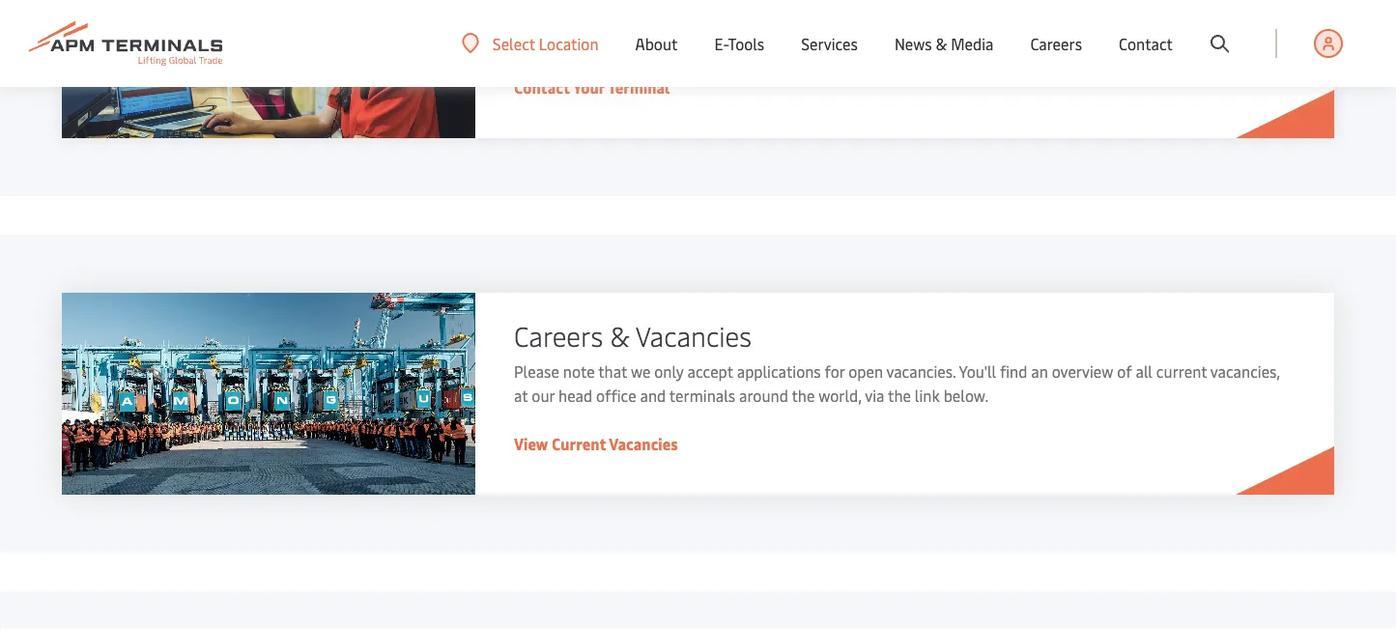 Task type: describe. For each thing, give the bounding box(es) containing it.
an
[[1032, 361, 1049, 382]]

services
[[801, 33, 858, 54]]

container
[[913, 29, 978, 49]]

specific
[[1067, 29, 1119, 49]]

1 horizontal spatial at
[[1037, 29, 1051, 49]]

your
[[672, 29, 702, 49]]

of
[[1118, 361, 1132, 382]]

news & media button
[[895, 0, 994, 87]]

select
[[493, 33, 535, 54]]

1 the from the left
[[792, 385, 815, 406]]

view
[[514, 434, 548, 454]]

vacancies for current
[[609, 434, 678, 454]]

office
[[596, 385, 637, 406]]

careers button
[[1031, 0, 1083, 87]]

about button
[[636, 0, 678, 87]]

all
[[1136, 361, 1153, 382]]

we
[[631, 361, 651, 382]]

note
[[563, 361, 595, 382]]

find
[[1000, 361, 1028, 382]]

this
[[591, 29, 617, 49]]

our
[[532, 385, 555, 406]]

world,
[[819, 385, 862, 406]]

applications
[[737, 361, 821, 382]]

contact for contact your terminal
[[514, 77, 570, 98]]

e-
[[715, 33, 728, 54]]

please use this form if your enquiry relates to a service or container located at a specific terminal.
[[514, 29, 1185, 49]]

contact button
[[1119, 0, 1173, 87]]

current
[[1157, 361, 1208, 382]]

careers for careers
[[1031, 33, 1083, 54]]

e-tools
[[715, 33, 765, 54]]

vacancies.
[[887, 361, 956, 382]]

form
[[620, 29, 655, 49]]

and
[[640, 385, 666, 406]]

1 please from the top
[[514, 29, 560, 49]]

current
[[552, 434, 606, 454]]

1 a from the left
[[831, 29, 839, 49]]



Task type: vqa. For each thing, say whether or not it's contained in the screenshot.
account
no



Task type: locate. For each thing, give the bounding box(es) containing it.
0 horizontal spatial careers
[[514, 317, 603, 353]]

contact for contact
[[1119, 33, 1173, 54]]

you'll
[[959, 361, 997, 382]]

a right to
[[831, 29, 839, 49]]

please
[[514, 29, 560, 49], [514, 361, 560, 382]]

terminal
[[608, 77, 670, 98]]

please left use at top
[[514, 29, 560, 49]]

& right news
[[936, 33, 948, 54]]

contact down select location
[[514, 77, 570, 98]]

0 vertical spatial contact
[[1119, 33, 1173, 54]]

& up that
[[610, 317, 630, 353]]

to
[[813, 29, 827, 49]]

for
[[825, 361, 845, 382]]

1 horizontal spatial a
[[1055, 29, 1063, 49]]

relates
[[762, 29, 809, 49]]

terminal.
[[1123, 29, 1185, 49]]

services button
[[801, 0, 858, 87]]

1 vertical spatial &
[[610, 317, 630, 353]]

accept
[[688, 361, 733, 382]]

below.
[[944, 385, 989, 406]]

2 a from the left
[[1055, 29, 1063, 49]]

a left specific
[[1055, 29, 1063, 49]]

0 vertical spatial &
[[936, 33, 948, 54]]

careers up note
[[514, 317, 603, 353]]

at
[[1037, 29, 1051, 49], [514, 385, 528, 406]]

careers & vacancies please note that we only accept applications for open vacancies. you'll find an overview of all current vacancies, at our head office and terminals around the world, via the link below.
[[514, 317, 1280, 406]]

0 horizontal spatial &
[[610, 317, 630, 353]]

0 horizontal spatial the
[[792, 385, 815, 406]]

a
[[831, 29, 839, 49], [1055, 29, 1063, 49]]

vacancies,
[[1211, 361, 1280, 382]]

vacancies down and
[[609, 434, 678, 454]]

0 vertical spatial vacancies
[[636, 317, 752, 353]]

& for media
[[936, 33, 948, 54]]

open
[[849, 361, 883, 382]]

0 vertical spatial at
[[1037, 29, 1051, 49]]

via
[[865, 385, 885, 406]]

please up our
[[514, 361, 560, 382]]

1 vertical spatial please
[[514, 361, 560, 382]]

vacancies inside careers & vacancies please note that we only accept applications for open vacancies. you'll find an overview of all current vacancies, at our head office and terminals around the world, via the link below.
[[636, 317, 752, 353]]

1 horizontal spatial the
[[888, 385, 911, 406]]

news
[[895, 33, 932, 54]]

media
[[951, 33, 994, 54]]

& inside popup button
[[936, 33, 948, 54]]

enquiry
[[706, 29, 758, 49]]

1 vertical spatial contact
[[514, 77, 570, 98]]

& for vacancies
[[610, 317, 630, 353]]

1 horizontal spatial careers
[[1031, 33, 1083, 54]]

contact your terminal
[[514, 77, 670, 98]]

around
[[739, 385, 789, 406]]

if
[[658, 29, 668, 49]]

the down applications
[[792, 385, 815, 406]]

select location button
[[462, 33, 599, 54]]

use
[[563, 29, 587, 49]]

& inside careers & vacancies please note that we only accept applications for open vacancies. you'll find an overview of all current vacancies, at our head office and terminals around the world, via the link below.
[[610, 317, 630, 353]]

news & media
[[895, 33, 994, 54]]

vacancies up accept
[[636, 317, 752, 353]]

link
[[915, 385, 940, 406]]

careers for careers & vacancies please note that we only accept applications for open vacancies. you'll find an overview of all current vacancies, at our head office and terminals around the world, via the link below.
[[514, 317, 603, 353]]

apm terminals vado gateway launch image
[[62, 293, 476, 495]]

2 the from the left
[[888, 385, 911, 406]]

tools
[[728, 33, 765, 54]]

&
[[936, 33, 948, 54], [610, 317, 630, 353]]

vacancies
[[636, 317, 752, 353], [609, 434, 678, 454]]

e-tools button
[[715, 0, 765, 87]]

1 vertical spatial at
[[514, 385, 528, 406]]

terminals
[[670, 385, 736, 406]]

about
[[636, 33, 678, 54]]

only
[[655, 361, 684, 382]]

the
[[792, 385, 815, 406], [888, 385, 911, 406]]

careers right "media"
[[1031, 33, 1083, 54]]

apm stock global 500 image
[[62, 0, 476, 138]]

please inside careers & vacancies please note that we only accept applications for open vacancies. you'll find an overview of all current vacancies, at our head office and terminals around the world, via the link below.
[[514, 361, 560, 382]]

1 vertical spatial careers
[[514, 317, 603, 353]]

0 vertical spatial careers
[[1031, 33, 1083, 54]]

that
[[599, 361, 627, 382]]

service
[[843, 29, 891, 49]]

view current vacancies
[[514, 434, 678, 454]]

at right located
[[1037, 29, 1051, 49]]

0 horizontal spatial at
[[514, 385, 528, 406]]

vacancies for &
[[636, 317, 752, 353]]

0 vertical spatial please
[[514, 29, 560, 49]]

the right via
[[888, 385, 911, 406]]

your
[[573, 77, 605, 98]]

at inside careers & vacancies please note that we only accept applications for open vacancies. you'll find an overview of all current vacancies, at our head office and terminals around the world, via the link below.
[[514, 385, 528, 406]]

at left our
[[514, 385, 528, 406]]

contact
[[1119, 33, 1173, 54], [514, 77, 570, 98]]

select location
[[493, 33, 599, 54]]

2 please from the top
[[514, 361, 560, 382]]

or
[[895, 29, 909, 49]]

careers
[[1031, 33, 1083, 54], [514, 317, 603, 353]]

contact right careers 'dropdown button'
[[1119, 33, 1173, 54]]

1 horizontal spatial &
[[936, 33, 948, 54]]

head
[[559, 385, 593, 406]]

overview
[[1052, 361, 1114, 382]]

1 vertical spatial vacancies
[[609, 434, 678, 454]]

located
[[982, 29, 1034, 49]]

1 horizontal spatial contact
[[1119, 33, 1173, 54]]

location
[[539, 33, 599, 54]]

0 horizontal spatial a
[[831, 29, 839, 49]]

careers inside careers & vacancies please note that we only accept applications for open vacancies. you'll find an overview of all current vacancies, at our head office and terminals around the world, via the link below.
[[514, 317, 603, 353]]

0 horizontal spatial contact
[[514, 77, 570, 98]]



